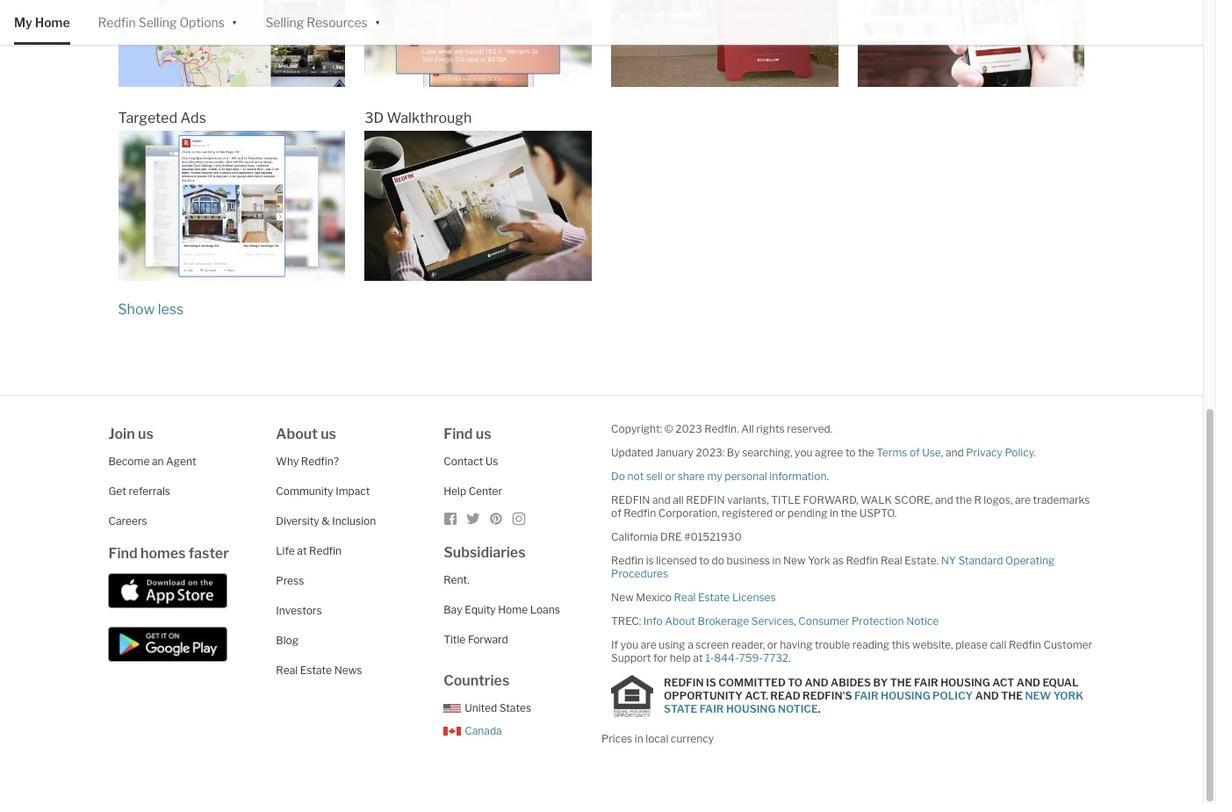 Task type: vqa. For each thing, say whether or not it's contained in the screenshot.
the 94530
no



Task type: describe. For each thing, give the bounding box(es) containing it.
selling resources ▾
[[266, 14, 380, 30]]

3d
[[365, 110, 384, 127]]

0 horizontal spatial in
[[635, 732, 644, 745]]

find us
[[444, 426, 491, 442]]

targeted ads
[[118, 110, 206, 127]]

sell
[[646, 469, 663, 483]]

download the redfin app from the google play store image
[[108, 627, 228, 662]]

ny standard operating procedures
[[611, 554, 1055, 580]]

and right score,
[[935, 493, 954, 506]]

premium placement on redfin image
[[118, 0, 345, 87]]

redfin.
[[705, 422, 739, 435]]

or inside if you are using a screen reader, or having trouble reading this website, please call redfin customer support for help at
[[767, 638, 778, 651]]

subsidiaries
[[444, 544, 526, 561]]

. up to
[[789, 651, 791, 664]]

are inside if you are using a screen reader, or having trouble reading this website, please call redfin customer support for help at
[[641, 638, 657, 651]]

1 horizontal spatial fair
[[855, 690, 879, 703]]

blog
[[276, 634, 299, 647]]

referrals
[[129, 484, 170, 498]]

0 vertical spatial at
[[297, 544, 307, 557]]

redfin selling options ▾
[[98, 14, 237, 30]]

us
[[486, 455, 498, 468]]

as
[[833, 554, 844, 567]]

my
[[14, 15, 32, 30]]

agent
[[166, 455, 196, 468]]

help center button
[[444, 484, 503, 498]]

join us
[[108, 426, 153, 442]]

york
[[808, 554, 830, 567]]

the inside redfin is committed to and abides by the fair housing act and equal opportunity act. read redfin's
[[890, 676, 912, 690]]

community impact button
[[276, 484, 370, 498]]

help
[[670, 651, 691, 664]]

become an agent button
[[108, 455, 196, 468]]

2 horizontal spatial and
[[1017, 676, 1041, 690]]

using
[[659, 638, 686, 651]]

center
[[469, 484, 503, 498]]

act.
[[745, 690, 768, 703]]

0 horizontal spatial and
[[805, 676, 829, 690]]

updated january 2023: by searching, you agree to the terms of use , and privacy policy .
[[611, 446, 1036, 459]]

selling inside 'selling resources ▾'
[[266, 15, 304, 30]]

licensed
[[656, 554, 697, 567]]

homes
[[141, 545, 186, 562]]

us for find us
[[476, 426, 491, 442]]

housing inside redfin is committed to and abides by the fair housing act and equal opportunity act. read redfin's
[[941, 676, 990, 690]]

local
[[646, 732, 669, 745]]

licenses
[[732, 591, 776, 604]]

or inside redfin and all redfin variants, title forward, walk score, and the r logos, are trademarks of redfin corporation, registered or pending in the uspto.
[[775, 506, 786, 520]]

and right use
[[946, 446, 964, 459]]

protection
[[852, 614, 904, 628]]

community
[[276, 484, 333, 498]]

equal housing opportunity image
[[611, 675, 654, 717]]

investors button
[[276, 604, 322, 617]]

1 horizontal spatial about
[[665, 614, 696, 628]]

title forward
[[444, 633, 508, 646]]

trec:
[[611, 614, 641, 628]]

759-
[[739, 651, 763, 664]]

redfin down '&'
[[309, 544, 342, 557]]

screen
[[696, 638, 729, 651]]

states
[[500, 701, 531, 715]]

are inside redfin and all redfin variants, title forward, walk score, and the r logos, are trademarks of redfin corporation, registered or pending in the uspto.
[[1015, 493, 1031, 506]]

walk
[[861, 493, 892, 506]]

united states
[[465, 701, 531, 715]]

walkthrough
[[387, 110, 472, 127]]

privacy
[[966, 446, 1003, 459]]

1 horizontal spatial to
[[846, 446, 856, 459]]

selling inside redfin selling options ▾
[[138, 15, 177, 30]]

equal
[[1043, 676, 1079, 690]]

us for join us
[[138, 426, 153, 442]]

redfin inside redfin selling options ▾
[[98, 15, 136, 30]]

copyright:
[[611, 422, 662, 435]]

get referrals button
[[108, 484, 170, 498]]

diversity & inclusion
[[276, 514, 376, 527]]

in inside redfin and all redfin variants, title forward, walk score, and the r logos, are trademarks of redfin corporation, registered or pending in the uspto.
[[830, 506, 839, 520]]

0 horizontal spatial ,
[[794, 614, 796, 628]]

targeted
[[118, 110, 177, 127]]

trec: info about brokerage services , consumer protection notice
[[611, 614, 939, 628]]

redfin pinterest image
[[489, 512, 503, 526]]

▾ inside 'selling resources ▾'
[[375, 14, 380, 29]]

redfin is licensed to do business in new york as redfin real estate.
[[611, 554, 941, 567]]

targeted emails to homebuyers image
[[858, 0, 1085, 87]]

prices in local currency
[[602, 732, 714, 745]]

canada
[[465, 724, 502, 737]]

. right privacy on the bottom right
[[1034, 446, 1036, 459]]

logos,
[[984, 493, 1013, 506]]

show
[[118, 301, 155, 318]]

read
[[771, 690, 801, 703]]

rent. button
[[444, 573, 470, 586]]

redfin left is
[[611, 554, 644, 567]]

real estate licenses link
[[674, 591, 776, 604]]

press
[[276, 574, 304, 587]]

3d walkthrough
[[365, 110, 472, 127]]

&
[[322, 514, 330, 527]]

you inside if you are using a screen reader, or having trouble reading this website, please call redfin customer support for help at
[[621, 638, 639, 651]]

. down agree
[[827, 469, 829, 483]]

redfin inside if you are using a screen reader, or having trouble reading this website, please call redfin customer support for help at
[[1009, 638, 1042, 651]]

faster
[[189, 545, 229, 562]]

ny standard operating procedures link
[[611, 554, 1055, 580]]

support
[[611, 651, 651, 664]]

estate.
[[905, 554, 939, 567]]

reserved.
[[787, 422, 833, 435]]

1 horizontal spatial home
[[498, 603, 528, 616]]

and left the all
[[653, 493, 671, 506]]

rent.
[[444, 573, 470, 586]]

open house image
[[611, 0, 838, 87]]

redfin 3d walkthrough™ image
[[365, 131, 592, 281]]

redfin facebook image
[[444, 512, 458, 526]]

policy
[[933, 690, 973, 703]]

redfin and all redfin variants, title forward, walk score, and the r logos, are trademarks of redfin corporation, registered or pending in the uspto.
[[611, 493, 1090, 520]]

life at redfin button
[[276, 544, 342, 557]]

info
[[644, 614, 663, 628]]

procedures
[[611, 567, 669, 580]]

call
[[990, 638, 1007, 651]]

community impact
[[276, 484, 370, 498]]

careers
[[108, 514, 147, 527]]

1-844-759-7732 link
[[705, 651, 789, 664]]

7732
[[763, 651, 789, 664]]

become
[[108, 455, 150, 468]]

show less link
[[118, 301, 184, 318]]

inclusion
[[332, 514, 376, 527]]

1 horizontal spatial ,
[[941, 446, 944, 459]]

real estate news
[[276, 664, 362, 677]]



Task type: locate. For each thing, give the bounding box(es) containing it.
0 horizontal spatial of
[[611, 506, 622, 520]]

us for about us
[[321, 426, 336, 442]]

my home
[[14, 15, 70, 30]]

standard
[[959, 554, 1003, 567]]

1 vertical spatial home
[[498, 603, 528, 616]]

.
[[1034, 446, 1036, 459], [827, 469, 829, 483], [789, 651, 791, 664], [818, 703, 821, 716]]

▾ right "options"
[[232, 14, 237, 29]]

state
[[664, 703, 698, 716]]

estate left news
[[300, 664, 332, 677]]

1 horizontal spatial in
[[772, 554, 781, 567]]

us up us
[[476, 426, 491, 442]]

business
[[727, 554, 770, 567]]

fair inside new york state fair housing notice
[[700, 703, 724, 716]]

0 horizontal spatial to
[[699, 554, 710, 567]]

1 vertical spatial estate
[[300, 664, 332, 677]]

▾ right resources
[[375, 14, 380, 29]]

▾ inside redfin selling options ▾
[[232, 14, 237, 29]]

mexico
[[636, 591, 672, 604]]

bay
[[444, 603, 462, 616]]

redfin for and
[[611, 493, 650, 506]]

0 vertical spatial of
[[910, 446, 920, 459]]

my
[[707, 469, 723, 483]]

find down careers
[[108, 545, 138, 562]]

redfin down not
[[611, 493, 650, 506]]

the right by
[[890, 676, 912, 690]]

about up using
[[665, 614, 696, 628]]

0 horizontal spatial housing
[[726, 703, 776, 716]]

listing update emails image
[[365, 0, 592, 87]]

find for find homes faster
[[108, 545, 138, 562]]

estate up info about brokerage services link
[[698, 591, 730, 604]]

all
[[673, 493, 684, 506]]

2 ▾ from the left
[[375, 14, 380, 29]]

1 vertical spatial to
[[699, 554, 710, 567]]

do
[[611, 469, 625, 483]]

contact us button
[[444, 455, 498, 468]]

1 vertical spatial find
[[108, 545, 138, 562]]

1 horizontal spatial find
[[444, 426, 473, 442]]

redfin inside redfin and all redfin variants, title forward, walk score, and the r logos, are trademarks of redfin corporation, registered or pending in the uspto.
[[624, 506, 656, 520]]

share
[[678, 469, 705, 483]]

new left 'york'
[[783, 554, 806, 567]]

having
[[780, 638, 813, 651]]

redfin right as
[[846, 554, 879, 567]]

the left r
[[956, 493, 972, 506]]

1 horizontal spatial new
[[783, 554, 806, 567]]

1 horizontal spatial and
[[975, 690, 999, 703]]

about up why
[[276, 426, 318, 442]]

2 horizontal spatial housing
[[941, 676, 990, 690]]

1 selling from the left
[[138, 15, 177, 30]]

redfin inside redfin is committed to and abides by the fair housing act and equal opportunity act. read redfin's
[[664, 676, 704, 690]]

1 vertical spatial about
[[665, 614, 696, 628]]

operating
[[1006, 554, 1055, 567]]

in left local
[[635, 732, 644, 745]]

find for find us
[[444, 426, 473, 442]]

prices
[[602, 732, 633, 745]]

help center
[[444, 484, 503, 498]]

fair housing policy link
[[855, 690, 973, 703]]

of inside redfin and all redfin variants, title forward, walk score, and the r logos, are trademarks of redfin corporation, registered or pending in the uspto.
[[611, 506, 622, 520]]

real right mexico at the bottom right
[[674, 591, 696, 604]]

or down services
[[767, 638, 778, 651]]

1 horizontal spatial of
[[910, 446, 920, 459]]

website,
[[912, 638, 954, 651]]

0 horizontal spatial at
[[297, 544, 307, 557]]

you
[[795, 446, 813, 459], [621, 638, 639, 651]]

january
[[656, 446, 694, 459]]

0 vertical spatial home
[[35, 15, 70, 30]]

and
[[805, 676, 829, 690], [1017, 676, 1041, 690], [975, 690, 999, 703]]

all
[[741, 422, 754, 435]]

selling left "options"
[[138, 15, 177, 30]]

1 horizontal spatial housing
[[881, 690, 931, 703]]

investors
[[276, 604, 322, 617]]

1 vertical spatial real
[[674, 591, 696, 604]]

the left terms
[[858, 446, 875, 459]]

ny
[[941, 554, 956, 567]]

1 horizontal spatial ▾
[[375, 14, 380, 29]]

©
[[665, 422, 673, 435]]

press button
[[276, 574, 304, 587]]

targeted ads on redfin image
[[118, 131, 345, 281]]

2 horizontal spatial fair
[[914, 676, 939, 690]]

canadian flag image
[[444, 728, 461, 736]]

0 vertical spatial estate
[[698, 591, 730, 604]]

0 horizontal spatial us
[[138, 426, 153, 442]]

policy
[[1005, 446, 1034, 459]]

1 us from the left
[[138, 426, 153, 442]]

bay equity home loans button
[[444, 603, 560, 616]]

new up "trec:"
[[611, 591, 634, 604]]

you up information
[[795, 446, 813, 459]]

blog button
[[276, 634, 299, 647]]

reading
[[853, 638, 890, 651]]

0 vertical spatial are
[[1015, 493, 1031, 506]]

redfin right "call"
[[1009, 638, 1042, 651]]

committed
[[719, 676, 786, 690]]

0 vertical spatial you
[[795, 446, 813, 459]]

2 us from the left
[[321, 426, 336, 442]]

1 ▾ from the left
[[232, 14, 237, 29]]

us right join
[[138, 426, 153, 442]]

real left estate.
[[881, 554, 903, 567]]

redfin for is
[[664, 676, 704, 690]]

1 vertical spatial at
[[693, 651, 703, 664]]

0 horizontal spatial selling
[[138, 15, 177, 30]]

redfin twitter image
[[467, 512, 481, 526]]

and right act
[[1017, 676, 1041, 690]]

at inside if you are using a screen reader, or having trouble reading this website, please call redfin customer support for help at
[[693, 651, 703, 664]]

0 vertical spatial in
[[830, 506, 839, 520]]

1 horizontal spatial selling
[[266, 15, 304, 30]]

copyright: © 2023 redfin. all rights reserved.
[[611, 422, 833, 435]]

2 vertical spatial or
[[767, 638, 778, 651]]

2 horizontal spatial the
[[956, 493, 972, 506]]

2 vertical spatial real
[[276, 664, 298, 677]]

1 vertical spatial are
[[641, 638, 657, 651]]

title
[[771, 493, 801, 506]]

canada link
[[444, 724, 502, 737]]

1 vertical spatial you
[[621, 638, 639, 651]]

if
[[611, 638, 618, 651]]

0 horizontal spatial real
[[276, 664, 298, 677]]

abides
[[831, 676, 871, 690]]

0 vertical spatial ,
[[941, 446, 944, 459]]

find
[[444, 426, 473, 442], [108, 545, 138, 562]]

an
[[152, 455, 164, 468]]

to left do
[[699, 554, 710, 567]]

, up having
[[794, 614, 796, 628]]

forward
[[468, 633, 508, 646]]

selling left resources
[[266, 15, 304, 30]]

title forward button
[[444, 633, 508, 646]]

selling
[[138, 15, 177, 30], [266, 15, 304, 30]]

the left new at right
[[1001, 690, 1023, 703]]

us flag image
[[444, 705, 461, 714]]

redfin selling options link
[[98, 0, 225, 45]]

redfin up california
[[624, 506, 656, 520]]

ads
[[180, 110, 206, 127]]

resources
[[307, 15, 368, 30]]

0 horizontal spatial fair
[[700, 703, 724, 716]]

1 horizontal spatial us
[[321, 426, 336, 442]]

real estate news button
[[276, 664, 362, 677]]

real
[[881, 554, 903, 567], [674, 591, 696, 604], [276, 664, 298, 677]]

forward,
[[803, 493, 859, 506]]

redfin instagram image
[[512, 512, 526, 526]]

title
[[444, 633, 466, 646]]

fair inside redfin is committed to and abides by the fair housing act and equal opportunity act. read redfin's
[[914, 676, 939, 690]]

find homes faster
[[108, 545, 229, 562]]

to
[[788, 676, 803, 690]]

in right business
[[772, 554, 781, 567]]

redfin down my
[[686, 493, 725, 506]]

1 horizontal spatial real
[[674, 591, 696, 604]]

help
[[444, 484, 466, 498]]

do not sell or share my personal information .
[[611, 469, 829, 483]]

california
[[611, 530, 658, 543]]

my home link
[[14, 0, 70, 45]]

are left using
[[641, 638, 657, 651]]

3 us from the left
[[476, 426, 491, 442]]

join
[[108, 426, 135, 442]]

you right if
[[621, 638, 639, 651]]

or
[[665, 469, 676, 483], [775, 506, 786, 520], [767, 638, 778, 651]]

diversity
[[276, 514, 319, 527]]

844-
[[714, 651, 739, 664]]

1 vertical spatial of
[[611, 506, 622, 520]]

1 vertical spatial ,
[[794, 614, 796, 628]]

0 horizontal spatial ▾
[[232, 14, 237, 29]]

0 horizontal spatial about
[[276, 426, 318, 442]]

are right logos,
[[1015, 493, 1031, 506]]

and right policy
[[975, 690, 999, 703]]

act
[[993, 676, 1015, 690]]

1-844-759-7732 .
[[705, 651, 791, 664]]

why redfin?
[[276, 455, 339, 468]]

0 vertical spatial find
[[444, 426, 473, 442]]

home right my
[[35, 15, 70, 30]]

0 horizontal spatial you
[[621, 638, 639, 651]]

1 horizontal spatial are
[[1015, 493, 1031, 506]]

0 vertical spatial new
[[783, 554, 806, 567]]

us up 'redfin?'
[[321, 426, 336, 442]]

show less
[[118, 301, 184, 318]]

1 horizontal spatial estate
[[698, 591, 730, 604]]

housing inside new york state fair housing notice
[[726, 703, 776, 716]]

0 vertical spatial about
[[276, 426, 318, 442]]

0 vertical spatial or
[[665, 469, 676, 483]]

of up california
[[611, 506, 622, 520]]

0 horizontal spatial the
[[841, 506, 857, 520]]

0 horizontal spatial home
[[35, 15, 70, 30]]

1 horizontal spatial at
[[693, 651, 703, 664]]

1 horizontal spatial you
[[795, 446, 813, 459]]

2 horizontal spatial us
[[476, 426, 491, 442]]

is
[[706, 676, 716, 690]]

0 horizontal spatial are
[[641, 638, 657, 651]]

redfin right my home
[[98, 15, 136, 30]]

or left pending
[[775, 506, 786, 520]]

the left uspto.
[[841, 506, 857, 520]]

0 vertical spatial real
[[881, 554, 903, 567]]

to right agree
[[846, 446, 856, 459]]

or right sell at the right bottom of the page
[[665, 469, 676, 483]]

download the redfin app on the apple app store image
[[108, 573, 228, 608]]

uspto.
[[860, 506, 897, 520]]

1 vertical spatial or
[[775, 506, 786, 520]]

2 horizontal spatial real
[[881, 554, 903, 567]]

0 horizontal spatial the
[[890, 676, 912, 690]]

notice
[[907, 614, 939, 628]]

contact us
[[444, 455, 498, 468]]

at left 1-
[[693, 651, 703, 664]]

home left loans at bottom left
[[498, 603, 528, 616]]

consumer
[[799, 614, 850, 628]]

0 horizontal spatial find
[[108, 545, 138, 562]]

and right to
[[805, 676, 829, 690]]

do
[[712, 554, 725, 567]]

pending
[[788, 506, 828, 520]]

0 vertical spatial to
[[846, 446, 856, 459]]

california dre #01521930
[[611, 530, 742, 543]]

real down blog 'button'
[[276, 664, 298, 677]]

of left use
[[910, 446, 920, 459]]

redfin down help
[[664, 676, 704, 690]]

0 horizontal spatial new
[[611, 591, 634, 604]]

options
[[180, 15, 225, 30]]

at right the life
[[297, 544, 307, 557]]

1 vertical spatial in
[[772, 554, 781, 567]]

find up contact
[[444, 426, 473, 442]]

1 horizontal spatial the
[[858, 446, 875, 459]]

, left privacy on the bottom right
[[941, 446, 944, 459]]

2 horizontal spatial in
[[830, 506, 839, 520]]

redfin
[[98, 15, 136, 30], [624, 506, 656, 520], [309, 544, 342, 557], [611, 554, 644, 567], [846, 554, 879, 567], [1009, 638, 1042, 651]]

. right read
[[818, 703, 821, 716]]

at
[[297, 544, 307, 557], [693, 651, 703, 664]]

2 vertical spatial in
[[635, 732, 644, 745]]

in right pending
[[830, 506, 839, 520]]

0 horizontal spatial estate
[[300, 664, 332, 677]]

equity
[[465, 603, 496, 616]]

1 vertical spatial new
[[611, 591, 634, 604]]

get referrals
[[108, 484, 170, 498]]

2 selling from the left
[[266, 15, 304, 30]]

1 horizontal spatial the
[[1001, 690, 1023, 703]]

why redfin? button
[[276, 455, 339, 468]]



